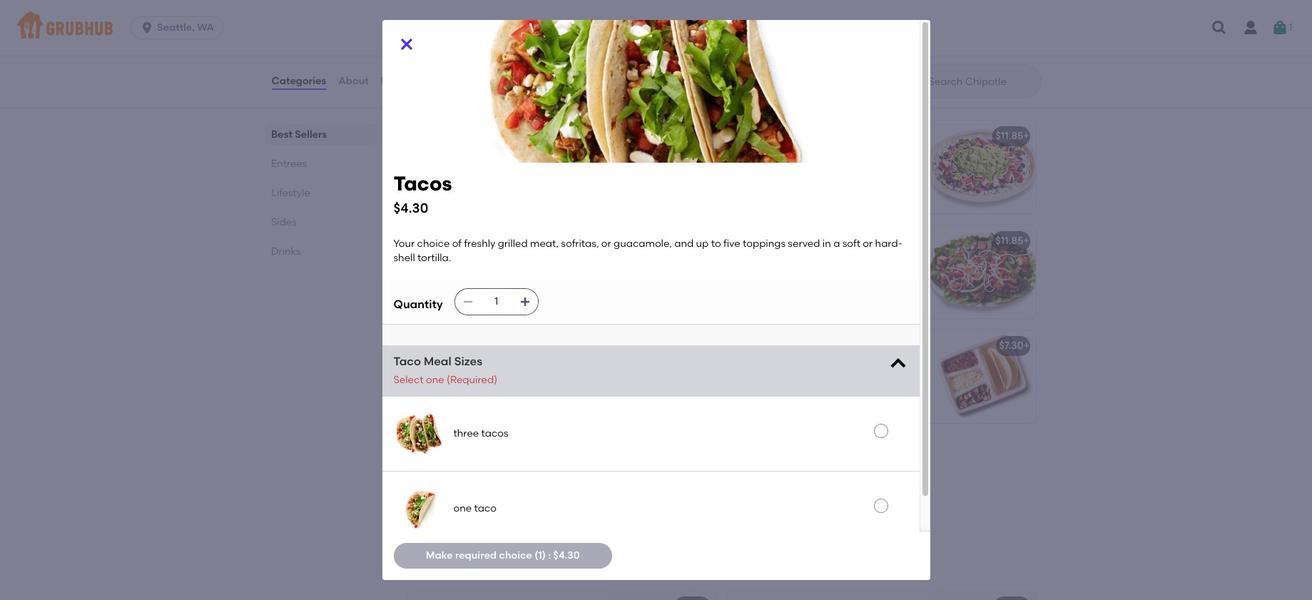 Task type: vqa. For each thing, say whether or not it's contained in the screenshot.
"in" inside the Your choice of freshly grilled meat, sofritas, or guacamole, and up to five toppings served in a soft or hard-shell tortilla.
yes



Task type: describe. For each thing, give the bounding box(es) containing it.
organic inside the your choice of meat, guacamole or queso, and two toppings to go with a pair of crispy corn or soft flour tortillas.includes fruit or kid's chips and organic juice or milk.
[[758, 418, 796, 430]]

beans.
[[527, 465, 559, 477]]

bowl
[[772, 133, 796, 145]]

with
[[417, 465, 439, 477]]

freshly for tacos
[[487, 363, 519, 375]]

flour
[[858, 389, 880, 401]]

seller
[[765, 116, 789, 126]]

shell for your choice of freshly grilled meat, sofritas, or guacamole, and up to five toppings served in a soft or hard-shell tortilla.
[[444, 407, 465, 419]]

sides
[[271, 216, 297, 228]]

or inside cheese in a flour tortilla with your choice of meat, sofritas or fajita veggies and three included sides.
[[532, 270, 542, 282]]

select
[[394, 374, 424, 386]]

a inside your choice of freshly grilled meat, sofritas, or guacamole, and up to five toppings served in a soft or hard-shell tortilla.
[[527, 392, 533, 404]]

+ for salad
[[1024, 235, 1030, 247]]

quantity
[[394, 298, 443, 311]]

$11.85 + for the burrito image at the top
[[676, 130, 710, 142]]

freshly for burrito bowl
[[807, 153, 838, 165]]

a inside the your choice of meat, guacamole or queso, and two toppings to go with a pair of crispy corn or soft flour tortillas.includes fruit or kid's chips and organic juice or milk.
[[908, 375, 915, 387]]

:
[[549, 550, 551, 562]]

sides.
[[550, 284, 577, 296]]

taco
[[394, 355, 421, 369]]

five for your choice of freshly grilled meat, sofritas, or guacamole, and up to five toppings served in a soft or hard- shell tortilla.
[[724, 238, 741, 250]]

kid's quesadilla image
[[609, 436, 716, 529]]

1 button
[[1273, 15, 1293, 41]]

to for your choice of freshly grilled meat, sofritas, or guacamole, and up to five toppings served in a soft or hard- shell tortilla.
[[712, 238, 722, 250]]

your choice of meat, guacamole or queso, and two toppings to go with a pair of crispy corn or soft flour tortillas.includes fruit or kid's chips and organic juice or milk.
[[736, 360, 915, 430]]

kid's for kid's quesadilla
[[417, 445, 440, 457]]

1 vertical spatial quesadilla
[[443, 445, 496, 457]]

pair
[[736, 389, 756, 401]]

to inside the your choice of meat, guacamole or queso, and two toppings to go with a pair of crispy corn or soft flour tortillas.includes fruit or kid's chips and organic juice or milk.
[[858, 375, 868, 387]]

$11.85 for salad image
[[996, 235, 1024, 247]]

sizes
[[455, 355, 483, 369]]

reviews button
[[380, 56, 421, 107]]

cheese
[[417, 255, 453, 267]]

your
[[559, 255, 580, 267]]

salad
[[736, 235, 765, 247]]

one taco button
[[382, 472, 920, 546]]

1 horizontal spatial svg image
[[1212, 19, 1229, 36]]

soft inside the your choice of meat, guacamole or queso, and two toppings to go with a pair of crispy corn or soft flour tortillas.includes fruit or kid's chips and organic juice or milk.
[[838, 389, 856, 401]]

sofritas inside your choice of freshly grilled meat or sofritas served in a delicious bowl with rice, beans, or fajita veggies, and topped with guac, salsa, queso blanco, sour cream or cheese.
[[736, 168, 772, 180]]

three tacos button
[[382, 397, 920, 471]]

a inside your choice of freshly grilled meat or sofritas served in a delicious bowl with rice, beans, or fajita veggies, and topped with guac, salsa, queso blanco, sour cream or cheese.
[[820, 168, 826, 180]]

chips inside with a side of rice and beans. includes fruit or kid's chips and organic juice or milk.
[[517, 480, 543, 492]]

choice inside cheese in a flour tortilla with your choice of meat, sofritas or fajita veggies and three included sides.
[[417, 270, 449, 282]]

guac,
[[819, 197, 847, 209]]

chips
[[419, 8, 447, 20]]

one taco image
[[397, 486, 442, 532]]

your choice of freshly grilled meat or sofritas served in a delicious bowl with rice, beans, or fajita veggies, and topped with guac, salsa, queso blanco, sour cream or cheese.
[[736, 153, 911, 223]]

sofritas, for your choice of freshly grilled meat, sofritas, or guacamole, and up to five toppings served in a soft or hard-shell tortilla.
[[417, 378, 455, 390]]

taco
[[474, 503, 497, 515]]

three tacos image
[[397, 411, 442, 457]]

includes
[[417, 480, 457, 492]]

go
[[870, 375, 883, 387]]

grilled for burrito bowl
[[841, 153, 871, 165]]

sofritas inside cheese in a flour tortilla with your choice of meat, sofritas or fajita veggies and three included sides.
[[495, 270, 530, 282]]

tacos
[[482, 428, 509, 440]]

categories
[[272, 75, 326, 87]]

best sellers
[[271, 129, 327, 141]]

one inside taco meal sizes select one (required)
[[426, 374, 445, 386]]

with inside the your choice of meat, guacamole or queso, and two toppings to go with a pair of crispy corn or soft flour tortillas.includes fruit or kid's chips and organic juice or milk.
[[886, 375, 906, 387]]

meat
[[873, 153, 899, 165]]

queso
[[879, 197, 908, 209]]

and inside your choice of freshly grilled meat, sofritas, or guacamole, and up to five toppings served in a soft or hard- shell tortilla.
[[675, 238, 694, 250]]

bowl
[[874, 168, 897, 180]]

and down beans.
[[545, 480, 565, 492]]

0 vertical spatial quesadilla
[[417, 235, 470, 247]]

tortilla
[[502, 255, 534, 267]]

tacos image
[[609, 331, 716, 424]]

in inside your choice of freshly grilled meat, sofritas, or guacamole, and up to five toppings served in a soft or hard-shell tortilla.
[[516, 392, 524, 404]]

grilled for tacos
[[521, 363, 551, 375]]

salad image
[[929, 226, 1036, 319]]

categories button
[[271, 56, 327, 107]]

$5.85
[[419, 25, 445, 37]]

wa
[[197, 21, 214, 34]]

in inside your choice of freshly grilled meat or sofritas served in a delicious bowl with rice, beans, or fajita veggies, and topped with guac, salsa, queso blanco, sour cream or cheese.
[[809, 168, 817, 180]]

topped
[[758, 197, 794, 209]]

burrito bowl image
[[929, 121, 1036, 214]]

balanced macros bowl image
[[609, 591, 716, 600]]

meat, inside your choice of freshly grilled meat, sofritas, or guacamole, and up to five toppings served in a soft or hard- shell tortilla.
[[530, 238, 559, 250]]

kid's for kid's build your own
[[736, 340, 760, 352]]

sofritas, for your choice of freshly grilled meat, sofritas, or guacamole, and up to five toppings served in a soft or hard- shell tortilla.
[[561, 238, 599, 250]]

two
[[793, 375, 810, 387]]

+ for kid's build your own
[[1024, 340, 1030, 352]]

meat, inside your choice of freshly grilled meat, sofritas, or guacamole, and up to five toppings served in a soft or hard-shell tortilla.
[[553, 363, 582, 375]]

three inside "button"
[[454, 428, 479, 440]]

flour
[[476, 255, 500, 267]]

$12.55 +
[[675, 235, 710, 247]]

drinks
[[271, 246, 300, 258]]

chips inside the your choice of meat, guacamole or queso, and two toppings to go with a pair of crispy corn or soft flour tortillas.includes fruit or kid's chips and organic juice or milk.
[[877, 404, 902, 416]]

hard- for your choice of freshly grilled meat, sofritas, or guacamole, and up to five toppings served in a soft or hard- shell tortilla.
[[876, 238, 903, 250]]

choice for your choice of freshly grilled meat, sofritas, or guacamole, and up to five toppings served in a soft or hard-shell tortilla.
[[440, 363, 473, 375]]

taco meal sizes select one (required)
[[394, 355, 498, 386]]

toppings for your choice of freshly grilled meat, sofritas, or guacamole, and up to five toppings served in a soft or hard-shell tortilla.
[[436, 392, 479, 404]]

Input item quantity number field
[[481, 289, 512, 315]]

$4.30 inside tacos $4.30
[[394, 200, 429, 216]]

best for best seller
[[745, 116, 763, 126]]

served for your choice of freshly grilled meat, sofritas, or guacamole, and up to five toppings served in a soft or hard- shell tortilla.
[[788, 238, 821, 250]]

fajita inside your choice of freshly grilled meat or sofritas served in a delicious bowl with rice, beans, or fajita veggies, and topped with guac, salsa, queso blanco, sour cream or cheese.
[[829, 182, 854, 194]]

salsa,
[[849, 197, 876, 209]]

sour
[[775, 211, 796, 223]]

chips & queso blanco $5.85
[[419, 8, 528, 37]]

your choice of freshly grilled meat, sofritas, or guacamole, and up to five toppings served in a soft or hard-shell tortilla.
[[417, 363, 582, 419]]

veggies
[[417, 284, 454, 296]]

&
[[449, 8, 457, 20]]

tortilla. for your choice of freshly grilled meat, sofritas, or guacamole, and up to five toppings served in a soft or hard- shell tortilla.
[[418, 252, 451, 264]]

search icon image
[[906, 73, 923, 90]]

and inside your choice of freshly grilled meat or sofritas served in a delicious bowl with rice, beans, or fajita veggies, and topped with guac, salsa, queso blanco, sour cream or cheese.
[[736, 197, 756, 209]]

one taco
[[454, 503, 497, 515]]

meat, inside cheese in a flour tortilla with your choice of meat, sofritas or fajita veggies and three included sides.
[[464, 270, 492, 282]]

included
[[506, 284, 548, 296]]

veggies,
[[857, 182, 896, 194]]

burrito bowl
[[736, 133, 796, 145]]

reviews
[[381, 75, 421, 87]]

best for best sellers
[[271, 129, 292, 141]]

organic inside with a side of rice and beans. includes fruit or kid's chips and organic juice or milk.
[[417, 494, 454, 506]]

your for your choice of meat, guacamole or queso, and two toppings to go with a pair of crispy corn or soft flour tortillas.includes fruit or kid's chips and organic juice or milk.
[[736, 360, 758, 372]]

and inside cheese in a flour tortilla with your choice of meat, sofritas or fajita veggies and three included sides.
[[456, 284, 475, 296]]

entrees
[[271, 158, 307, 170]]

+ for quesadilla
[[704, 235, 710, 247]]

soft for your choice of freshly grilled meat, sofritas, or guacamole, and up to five toppings served in a soft or hard- shell tortilla.
[[843, 238, 861, 250]]

1 horizontal spatial $4.30
[[554, 550, 580, 562]]

beans,
[[782, 182, 815, 194]]

seattle, wa
[[157, 21, 214, 34]]

cheese.
[[845, 211, 882, 223]]

best seller
[[745, 116, 789, 126]]



Task type: locate. For each thing, give the bounding box(es) containing it.
about
[[339, 75, 369, 87]]

lifestyle down the one taco 'image'
[[405, 558, 468, 576]]

freshly
[[807, 153, 838, 165], [464, 238, 496, 250], [487, 363, 519, 375]]

a inside with a side of rice and beans. includes fruit or kid's chips and organic juice or milk.
[[441, 465, 448, 477]]

guacamole, down sizes at the bottom of page
[[469, 378, 528, 390]]

1 horizontal spatial up
[[697, 238, 709, 250]]

five down blanco,
[[724, 238, 741, 250]]

tacos inside button
[[803, 8, 831, 20]]

your inside your choice of freshly grilled meat, sofritas, or guacamole, and up to five toppings served in a soft or hard- shell tortilla.
[[394, 238, 415, 250]]

and inside your choice of freshly grilled meat, sofritas, or guacamole, and up to five toppings served in a soft or hard-shell tortilla.
[[530, 378, 549, 390]]

0 horizontal spatial up
[[552, 378, 564, 390]]

1 vertical spatial organic
[[417, 494, 454, 506]]

$12.55
[[675, 235, 704, 247]]

chips
[[877, 404, 902, 416], [517, 480, 543, 492]]

0 vertical spatial grilled
[[841, 153, 871, 165]]

five inside your choice of freshly grilled meat, sofritas, or guacamole, and up to five toppings served in a soft or hard- shell tortilla.
[[724, 238, 741, 250]]

tortilla. for your choice of freshly grilled meat, sofritas, or guacamole, and up to five toppings served in a soft or hard-shell tortilla.
[[468, 407, 501, 419]]

milk.
[[835, 418, 858, 430], [494, 494, 516, 506]]

1 horizontal spatial lifestyle
[[405, 558, 468, 576]]

rice
[[484, 465, 503, 477]]

guacamole, for your choice of freshly grilled meat, sofritas, or guacamole, and up to five toppings served in a soft or hard- shell tortilla.
[[614, 238, 672, 250]]

with a side of rice and beans. includes fruit or kid's chips and organic juice or milk.
[[417, 465, 565, 506]]

1 vertical spatial best
[[271, 129, 292, 141]]

0 horizontal spatial $4.30
[[394, 200, 429, 216]]

grilled inside your choice of freshly grilled meat, sofritas, or guacamole, and up to five toppings served in a soft or hard-shell tortilla.
[[521, 363, 551, 375]]

your left sizes at the bottom of page
[[417, 363, 438, 375]]

one
[[426, 374, 445, 386], [454, 503, 472, 515]]

kid's
[[853, 404, 874, 416], [493, 480, 515, 492]]

0 vertical spatial one
[[426, 374, 445, 386]]

svg image
[[1212, 19, 1229, 36], [1273, 19, 1290, 36], [140, 21, 154, 35]]

juice inside the your choice of meat, guacamole or queso, and two toppings to go with a pair of crispy corn or soft flour tortillas.includes fruit or kid's chips and organic juice or milk.
[[798, 418, 821, 430]]

0 vertical spatial five
[[724, 238, 741, 250]]

0 vertical spatial hard-
[[876, 238, 903, 250]]

1 horizontal spatial sofritas
[[736, 168, 772, 180]]

served inside your choice of freshly grilled meat, sofritas, or guacamole, and up to five toppings served in a soft or hard- shell tortilla.
[[788, 238, 821, 250]]

0 horizontal spatial hard-
[[417, 407, 444, 419]]

one down the meal
[[426, 374, 445, 386]]

milk. down guacamole
[[835, 418, 858, 430]]

guacamole
[[838, 360, 894, 372]]

corn
[[801, 389, 823, 401]]

grilled up "tortilla" at the top of page
[[498, 238, 528, 250]]

kid's down rice
[[493, 480, 515, 492]]

1 vertical spatial sofritas
[[495, 270, 530, 282]]

fruit
[[819, 404, 838, 416], [459, 480, 479, 492]]

0 vertical spatial toppings
[[743, 238, 786, 250]]

cheese in a flour tortilla with your choice of meat, sofritas or fajita veggies and three included sides.
[[417, 255, 580, 296]]

0 vertical spatial chips
[[877, 404, 902, 416]]

three up the kid's quesadilla
[[454, 428, 479, 440]]

milk. inside the your choice of meat, guacamole or queso, and two toppings to go with a pair of crispy corn or soft flour tortillas.includes fruit or kid's chips and organic juice or milk.
[[835, 418, 858, 430]]

blanco
[[493, 8, 528, 20]]

of down bowl
[[795, 153, 805, 165]]

0 vertical spatial up
[[697, 238, 709, 250]]

of inside cheese in a flour tortilla with your choice of meat, sofritas or fajita veggies and three included sides.
[[452, 270, 461, 282]]

wholesome bowl image
[[929, 591, 1036, 600]]

hard- inside your choice of freshly grilled meat, sofritas, or guacamole, and up to five toppings served in a soft or hard- shell tortilla.
[[876, 238, 903, 250]]

1 vertical spatial guacamole,
[[469, 378, 528, 390]]

tacos
[[803, 8, 831, 20], [394, 171, 452, 196], [417, 343, 445, 355]]

tortilla. inside your choice of freshly grilled meat, sofritas, or guacamole, and up to five toppings served in a soft or hard- shell tortilla.
[[418, 252, 451, 264]]

0 horizontal spatial to
[[567, 378, 577, 390]]

fruit inside with a side of rice and beans. includes fruit or kid's chips and organic juice or milk.
[[459, 480, 479, 492]]

in
[[809, 168, 817, 180], [823, 238, 832, 250], [456, 255, 464, 267], [516, 392, 524, 404]]

1 horizontal spatial hard-
[[876, 238, 903, 250]]

svg image
[[398, 36, 415, 53], [462, 297, 474, 308], [520, 297, 531, 308], [889, 354, 908, 374]]

choice inside the your choice of meat, guacamole or queso, and two toppings to go with a pair of crispy corn or soft flour tortillas.includes fruit or kid's chips and organic juice or milk.
[[760, 360, 793, 372]]

1 horizontal spatial milk.
[[835, 418, 858, 430]]

make required choice (1) : $4.30
[[426, 550, 580, 562]]

kid's build your own
[[736, 340, 836, 352]]

seattle, wa button
[[131, 16, 229, 39]]

served inside your choice of freshly grilled meat or sofritas served in a delicious bowl with rice, beans, or fajita veggies, and topped with guac, salsa, queso blanco, sour cream or cheese.
[[774, 168, 806, 180]]

0 horizontal spatial toppings
[[436, 392, 479, 404]]

one left taco
[[454, 503, 472, 515]]

of inside your choice of freshly grilled meat, sofritas, or guacamole, and up to five toppings served in a soft or hard-shell tortilla.
[[475, 363, 485, 375]]

burrito
[[736, 133, 770, 145]]

queso
[[460, 8, 491, 20]]

1 horizontal spatial fruit
[[819, 404, 838, 416]]

svg image for seattle, wa
[[140, 21, 154, 35]]

0 vertical spatial three
[[478, 284, 503, 296]]

quesadilla up cheese
[[417, 235, 470, 247]]

tortillas.includes
[[736, 404, 817, 416]]

shell left cheese
[[394, 252, 415, 264]]

0 vertical spatial best
[[745, 116, 763, 126]]

0 vertical spatial served
[[774, 168, 806, 180]]

sellers
[[295, 129, 327, 141]]

1 horizontal spatial shell
[[444, 407, 465, 419]]

served up beans,
[[774, 168, 806, 180]]

hard- down cheese.
[[876, 238, 903, 250]]

0 horizontal spatial kid's
[[417, 445, 440, 457]]

juice down corn
[[798, 418, 821, 430]]

up for your choice of freshly grilled meat, sofritas, or guacamole, and up to five toppings served in a soft or hard- shell tortilla.
[[697, 238, 709, 250]]

0 horizontal spatial lifestyle
[[271, 187, 310, 199]]

1 vertical spatial up
[[552, 378, 564, 390]]

0 vertical spatial fruit
[[819, 404, 838, 416]]

1 horizontal spatial kid's
[[853, 404, 874, 416]]

make
[[426, 550, 453, 562]]

sofritas, inside your choice of freshly grilled meat, sofritas, or guacamole, and up to five toppings served in a soft or hard- shell tortilla.
[[561, 238, 599, 250]]

(1)
[[535, 550, 546, 562]]

one inside button
[[454, 503, 472, 515]]

sofritas up "rice,"
[[736, 168, 772, 180]]

meat,
[[530, 238, 559, 250], [464, 270, 492, 282], [807, 360, 836, 372], [553, 363, 582, 375]]

chips down flour on the bottom right
[[877, 404, 902, 416]]

your choice of freshly grilled meat, sofritas, or guacamole, and up to five toppings served in a soft or hard- shell tortilla.
[[394, 238, 903, 264]]

delicious
[[829, 168, 872, 180]]

1 horizontal spatial guacamole,
[[614, 238, 672, 250]]

sofritas, down the meal
[[417, 378, 455, 390]]

freshly up flour
[[464, 238, 496, 250]]

five inside your choice of freshly grilled meat, sofritas, or guacamole, and up to five toppings served in a soft or hard-shell tortilla.
[[417, 392, 433, 404]]

svg image inside seattle, wa button
[[140, 21, 154, 35]]

$11.85
[[676, 130, 704, 142], [996, 130, 1024, 142], [996, 235, 1024, 247]]

your for your choice of freshly grilled meat or sofritas served in a delicious bowl with rice, beans, or fajita veggies, and topped with guac, salsa, queso blanco, sour cream or cheese.
[[736, 153, 758, 165]]

burrito image
[[609, 121, 716, 214]]

1 vertical spatial chips
[[517, 480, 543, 492]]

toppings inside the your choice of meat, guacamole or queso, and two toppings to go with a pair of crispy corn or soft flour tortillas.includes fruit or kid's chips and organic juice or milk.
[[813, 375, 856, 387]]

served for your choice of freshly grilled meat, sofritas, or guacamole, and up to five toppings served in a soft or hard-shell tortilla.
[[481, 392, 513, 404]]

of up two
[[795, 360, 805, 372]]

and up blanco,
[[736, 197, 756, 209]]

three down flour
[[478, 284, 503, 296]]

shell inside your choice of freshly grilled meat, sofritas, or guacamole, and up to five toppings served in a soft or hard- shell tortilla.
[[394, 252, 415, 264]]

1 vertical spatial freshly
[[464, 238, 496, 250]]

svg image for 1
[[1273, 19, 1290, 36]]

2 vertical spatial freshly
[[487, 363, 519, 375]]

choice inside your choice of freshly grilled meat, sofritas, or guacamole, and up to five toppings served in a soft or hard- shell tortilla.
[[417, 238, 450, 250]]

1 vertical spatial tacos
[[394, 171, 452, 196]]

guacamole, for your choice of freshly grilled meat, sofritas, or guacamole, and up to five toppings served in a soft or hard-shell tortilla.
[[469, 378, 528, 390]]

0 vertical spatial sofritas,
[[561, 238, 599, 250]]

1 vertical spatial kid's
[[493, 480, 515, 492]]

$11.85 for the burrito image at the top
[[676, 130, 704, 142]]

$7.30 +
[[1000, 340, 1030, 352]]

sofritas down "tortilla" at the top of page
[[495, 270, 530, 282]]

1 horizontal spatial five
[[724, 238, 741, 250]]

and left salad
[[675, 238, 694, 250]]

meat, inside the your choice of meat, guacamole or queso, and two toppings to go with a pair of crispy corn or soft flour tortillas.includes fruit or kid's chips and organic juice or milk.
[[807, 360, 836, 372]]

with right go
[[886, 375, 906, 387]]

a inside your choice of freshly grilled meat, sofritas, or guacamole, and up to five toppings served in a soft or hard- shell tortilla.
[[834, 238, 841, 250]]

0 horizontal spatial svg image
[[140, 21, 154, 35]]

0 vertical spatial milk.
[[835, 418, 858, 430]]

freshly inside your choice of freshly grilled meat or sofritas served in a delicious bowl with rice, beans, or fajita veggies, and topped with guac, salsa, queso blanco, sour cream or cheese.
[[807, 153, 838, 165]]

three inside cheese in a flour tortilla with your choice of meat, sofritas or fajita veggies and three included sides.
[[478, 284, 503, 296]]

1
[[1290, 21, 1293, 33]]

1 horizontal spatial to
[[712, 238, 722, 250]]

0 vertical spatial kid's
[[853, 404, 874, 416]]

fruit down side
[[459, 480, 479, 492]]

tacos button
[[792, 0, 1036, 55]]

queso,
[[736, 375, 768, 387]]

shell up three tacos
[[444, 407, 465, 419]]

2 vertical spatial toppings
[[436, 392, 479, 404]]

0 vertical spatial shell
[[394, 252, 415, 264]]

toppings up corn
[[813, 375, 856, 387]]

best
[[745, 116, 763, 126], [271, 129, 292, 141]]

five down select
[[417, 392, 433, 404]]

up inside your choice of freshly grilled meat, sofritas, or guacamole, and up to five toppings served in a soft or hard- shell tortilla.
[[697, 238, 709, 250]]

1 vertical spatial $4.30
[[681, 340, 708, 352]]

0 horizontal spatial tortilla.
[[418, 252, 451, 264]]

1 vertical spatial lifestyle
[[405, 558, 468, 576]]

crispy
[[770, 389, 799, 401]]

sofritas, inside your choice of freshly grilled meat, sofritas, or guacamole, and up to five toppings served in a soft or hard-shell tortilla.
[[417, 378, 455, 390]]

freshly right sizes at the bottom of page
[[487, 363, 519, 375]]

1 horizontal spatial kid's
[[736, 340, 760, 352]]

guacamole, inside your choice of freshly grilled meat, sofritas, or guacamole, and up to five toppings served in a soft or hard- shell tortilla.
[[614, 238, 672, 250]]

2 vertical spatial tacos
[[417, 343, 445, 355]]

five for your choice of freshly grilled meat, sofritas, or guacamole, and up to five toppings served in a soft or hard-shell tortilla.
[[417, 392, 433, 404]]

of inside with a side of rice and beans. includes fruit or kid's chips and organic juice or milk.
[[472, 465, 482, 477]]

1 horizontal spatial one
[[454, 503, 472, 515]]

juice inside with a side of rice and beans. includes fruit or kid's chips and organic juice or milk.
[[456, 494, 479, 506]]

1 vertical spatial one
[[454, 503, 472, 515]]

rice,
[[759, 182, 780, 194]]

0 horizontal spatial kid's
[[493, 480, 515, 492]]

hard- inside your choice of freshly grilled meat, sofritas, or guacamole, and up to five toppings served in a soft or hard-shell tortilla.
[[417, 407, 444, 419]]

with inside cheese in a flour tortilla with your choice of meat, sofritas or fajita veggies and three included sides.
[[537, 255, 557, 267]]

of inside your choice of freshly grilled meat, sofritas, or guacamole, and up to five toppings served in a soft or hard- shell tortilla.
[[452, 238, 462, 250]]

1 horizontal spatial best
[[745, 116, 763, 126]]

in inside your choice of freshly grilled meat, sofritas, or guacamole, and up to five toppings served in a soft or hard- shell tortilla.
[[823, 238, 832, 250]]

and up crispy
[[771, 375, 790, 387]]

of
[[795, 153, 805, 165], [452, 238, 462, 250], [452, 270, 461, 282], [795, 360, 805, 372], [475, 363, 485, 375], [758, 389, 768, 401], [472, 465, 482, 477]]

2 vertical spatial served
[[481, 392, 513, 404]]

organic down tortillas.includes
[[758, 418, 796, 430]]

2 horizontal spatial svg image
[[1273, 19, 1290, 36]]

with left "rice,"
[[736, 182, 757, 194]]

2 vertical spatial $4.30
[[554, 550, 580, 562]]

0 vertical spatial kid's
[[736, 340, 760, 352]]

freshly up delicious
[[807, 153, 838, 165]]

your for your choice of freshly grilled meat, sofritas, or guacamole, and up to five toppings served in a soft or hard-shell tortilla.
[[417, 363, 438, 375]]

0 horizontal spatial organic
[[417, 494, 454, 506]]

with left your
[[537, 255, 557, 267]]

tortilla. inside your choice of freshly grilled meat, sofritas, or guacamole, and up to five toppings served in a soft or hard-shell tortilla.
[[468, 407, 501, 419]]

shell inside your choice of freshly grilled meat, sofritas, or guacamole, and up to five toppings served in a soft or hard-shell tortilla.
[[444, 407, 465, 419]]

1 vertical spatial tortilla.
[[468, 407, 501, 419]]

your for your choice of freshly grilled meat, sofritas, or guacamole, and up to five toppings served in a soft or hard- shell tortilla.
[[394, 238, 415, 250]]

1 vertical spatial kid's
[[417, 445, 440, 457]]

chips down beans.
[[517, 480, 543, 492]]

0 vertical spatial tacos
[[803, 8, 831, 20]]

toppings
[[743, 238, 786, 250], [813, 375, 856, 387], [436, 392, 479, 404]]

toppings inside your choice of freshly grilled meat, sofritas, or guacamole, and up to five toppings served in a soft or hard- shell tortilla.
[[743, 238, 786, 250]]

$7.30
[[1000, 340, 1024, 352]]

of right "pair"
[[758, 389, 768, 401]]

milk. inside with a side of rice and beans. includes fruit or kid's chips and organic juice or milk.
[[494, 494, 516, 506]]

served inside your choice of freshly grilled meat, sofritas, or guacamole, and up to five toppings served in a soft or hard-shell tortilla.
[[481, 392, 513, 404]]

kid's quesadilla
[[417, 445, 496, 457]]

best left sellers
[[271, 129, 292, 141]]

(required)
[[447, 374, 498, 386]]

served down cream
[[788, 238, 821, 250]]

your down tacos $4.30
[[394, 238, 415, 250]]

quesadilla image
[[609, 226, 716, 319]]

0 horizontal spatial shell
[[394, 252, 415, 264]]

juice down side
[[456, 494, 479, 506]]

1 vertical spatial toppings
[[813, 375, 856, 387]]

guacamole, left $12.55
[[614, 238, 672, 250]]

to inside your choice of freshly grilled meat, sofritas, or guacamole, and up to five toppings served in a soft or hard-shell tortilla.
[[567, 378, 577, 390]]

choice for your choice of freshly grilled meat or sofritas served in a delicious bowl with rice, beans, or fajita veggies, and topped with guac, salsa, queso blanco, sour cream or cheese.
[[760, 153, 793, 165]]

0 vertical spatial freshly
[[807, 153, 838, 165]]

freshly inside your choice of freshly grilled meat, sofritas, or guacamole, and up to five toppings served in a soft or hard-shell tortilla.
[[487, 363, 519, 375]]

fruit down corn
[[819, 404, 838, 416]]

up
[[697, 238, 709, 250], [552, 378, 564, 390]]

a
[[820, 168, 826, 180], [834, 238, 841, 250], [467, 255, 473, 267], [908, 375, 915, 387], [527, 392, 533, 404], [441, 465, 448, 477]]

kid's down flour on the bottom right
[[853, 404, 874, 416]]

0 vertical spatial fajita
[[829, 182, 854, 194]]

0 horizontal spatial sofritas,
[[417, 378, 455, 390]]

0 vertical spatial lifestyle
[[271, 187, 310, 199]]

0 horizontal spatial one
[[426, 374, 445, 386]]

0 horizontal spatial juice
[[456, 494, 479, 506]]

0 horizontal spatial fajita
[[545, 270, 570, 282]]

your left own
[[789, 340, 811, 352]]

up for your choice of freshly grilled meat, sofritas, or guacamole, and up to five toppings served in a soft or hard-shell tortilla.
[[552, 378, 564, 390]]

lifestyle down entrees
[[271, 187, 310, 199]]

toppings down (required)
[[436, 392, 479, 404]]

sofritas, up your
[[561, 238, 599, 250]]

0 vertical spatial guacamole,
[[614, 238, 672, 250]]

choice inside your choice of freshly grilled meat, sofritas, or guacamole, and up to five toppings served in a soft or hard-shell tortilla.
[[440, 363, 473, 375]]

0 horizontal spatial milk.
[[494, 494, 516, 506]]

1 vertical spatial fruit
[[459, 480, 479, 492]]

soft inside your choice of freshly grilled meat, sofritas, or guacamole, and up to five toppings served in a soft or hard- shell tortilla.
[[843, 238, 861, 250]]

2 horizontal spatial $4.30
[[681, 340, 708, 352]]

your down burrito at the top right of the page
[[736, 153, 758, 165]]

your inside the your choice of meat, guacamole or queso, and two toppings to go with a pair of crispy corn or soft flour tortillas.includes fruit or kid's chips and organic juice or milk.
[[736, 360, 758, 372]]

own
[[813, 340, 836, 352]]

hard-
[[876, 238, 903, 250], [417, 407, 444, 419]]

toppings down blanco,
[[743, 238, 786, 250]]

1 horizontal spatial sofritas,
[[561, 238, 599, 250]]

meal
[[424, 355, 452, 369]]

1 horizontal spatial juice
[[798, 418, 821, 430]]

kid's build your own image
[[929, 331, 1036, 424]]

1 vertical spatial sofritas,
[[417, 378, 455, 390]]

1 horizontal spatial chips
[[877, 404, 902, 416]]

grilled inside your choice of freshly grilled meat or sofritas served in a delicious bowl with rice, beans, or fajita veggies, and topped with guac, salsa, queso blanco, sour cream or cheese.
[[841, 153, 871, 165]]

to inside your choice of freshly grilled meat, sofritas, or guacamole, and up to five toppings served in a soft or hard- shell tortilla.
[[712, 238, 722, 250]]

grilled up delicious
[[841, 153, 871, 165]]

and down "pair"
[[736, 418, 756, 430]]

kid's up "with"
[[417, 445, 440, 457]]

guacamole, inside your choice of freshly grilled meat, sofritas, or guacamole, and up to five toppings served in a soft or hard-shell tortilla.
[[469, 378, 528, 390]]

to for your choice of freshly grilled meat, sofritas, or guacamole, and up to five toppings served in a soft or hard-shell tortilla.
[[567, 378, 577, 390]]

kid's inside with a side of rice and beans. includes fruit or kid's chips and organic juice or milk.
[[493, 480, 515, 492]]

Search Chipotle search field
[[928, 75, 1037, 89]]

quesadilla down three tacos
[[443, 445, 496, 457]]

tacos $4.30
[[394, 171, 452, 216]]

choice
[[760, 153, 793, 165], [417, 238, 450, 250], [417, 270, 449, 282], [760, 360, 793, 372], [440, 363, 473, 375], [499, 550, 532, 562]]

$11.85 + for salad image
[[996, 235, 1030, 247]]

of left rice
[[472, 465, 482, 477]]

required
[[455, 550, 497, 562]]

up inside your choice of freshly grilled meat, sofritas, or guacamole, and up to five toppings served in a soft or hard-shell tortilla.
[[552, 378, 564, 390]]

0 horizontal spatial guacamole,
[[469, 378, 528, 390]]

served down (required)
[[481, 392, 513, 404]]

grilled inside your choice of freshly grilled meat, sofritas, or guacamole, and up to five toppings served in a soft or hard- shell tortilla.
[[498, 238, 528, 250]]

best up burrito at the top right of the page
[[745, 116, 763, 126]]

0 horizontal spatial fruit
[[459, 480, 479, 492]]

svg image inside 1 button
[[1273, 19, 1290, 36]]

1 vertical spatial grilled
[[498, 238, 528, 250]]

quesadilla
[[417, 235, 470, 247], [443, 445, 496, 457]]

shell for your choice of freshly grilled meat, sofritas, or guacamole, and up to five toppings served in a soft or hard- shell tortilla.
[[394, 252, 415, 264]]

0 vertical spatial juice
[[798, 418, 821, 430]]

kid's inside the your choice of meat, guacamole or queso, and two toppings to go with a pair of crispy corn or soft flour tortillas.includes fruit or kid's chips and organic juice or milk.
[[853, 404, 874, 416]]

fajita
[[829, 182, 854, 194], [545, 270, 570, 282]]

seattle,
[[157, 21, 195, 34]]

0 vertical spatial tortilla.
[[418, 252, 451, 264]]

toppings for your choice of freshly grilled meat, sofritas, or guacamole, and up to five toppings served in a soft or hard- shell tortilla.
[[743, 238, 786, 250]]

a inside cheese in a flour tortilla with your choice of meat, sofritas or fajita veggies and three included sides.
[[467, 255, 473, 267]]

fajita down delicious
[[829, 182, 854, 194]]

three
[[478, 284, 503, 296], [454, 428, 479, 440]]

fajita inside cheese in a flour tortilla with your choice of meat, sofritas or fajita veggies and three included sides.
[[545, 270, 570, 282]]

1 vertical spatial fajita
[[545, 270, 570, 282]]

toppings inside your choice of freshly grilled meat, sofritas, or guacamole, and up to five toppings served in a soft or hard-shell tortilla.
[[436, 392, 479, 404]]

soft for your choice of freshly grilled meat, sofritas, or guacamole, and up to five toppings served in a soft or hard-shell tortilla.
[[536, 392, 554, 404]]

0 vertical spatial organic
[[758, 418, 796, 430]]

blanco,
[[736, 211, 773, 223]]

soft inside your choice of freshly grilled meat, sofritas, or guacamole, and up to five toppings served in a soft or hard-shell tortilla.
[[536, 392, 554, 404]]

main navigation navigation
[[0, 0, 1313, 56]]

and right (required)
[[530, 378, 549, 390]]

hard- for your choice of freshly grilled meat, sofritas, or guacamole, and up to five toppings served in a soft or hard-shell tortilla.
[[417, 407, 444, 419]]

2 horizontal spatial to
[[858, 375, 868, 387]]

tortilla. up three tacos
[[468, 407, 501, 419]]

with up cream
[[796, 197, 816, 209]]

about button
[[338, 56, 370, 107]]

organic down the includes on the bottom
[[417, 494, 454, 506]]

fajita up the sides. at top
[[545, 270, 570, 282]]

choice inside your choice of freshly grilled meat or sofritas served in a delicious bowl with rice, beans, or fajita veggies, and topped with guac, salsa, queso blanco, sour cream or cheese.
[[760, 153, 793, 165]]

1 vertical spatial shell
[[444, 407, 465, 419]]

1 vertical spatial hard-
[[417, 407, 444, 419]]

tortilla. up veggies
[[418, 252, 451, 264]]

milk. down rice
[[494, 494, 516, 506]]

+
[[704, 130, 710, 142], [1024, 130, 1030, 142], [704, 235, 710, 247], [1024, 235, 1030, 247], [1024, 340, 1030, 352]]

1 horizontal spatial fajita
[[829, 182, 854, 194]]

fruit inside the your choice of meat, guacamole or queso, and two toppings to go with a pair of crispy corn or soft flour tortillas.includes fruit or kid's chips and organic juice or milk.
[[819, 404, 838, 416]]

1 vertical spatial milk.
[[494, 494, 516, 506]]

shell
[[394, 252, 415, 264], [444, 407, 465, 419]]

build
[[762, 340, 787, 352]]

1 vertical spatial five
[[417, 392, 433, 404]]

of right the meal
[[475, 363, 485, 375]]

choice for your choice of meat, guacamole or queso, and two toppings to go with a pair of crispy corn or soft flour tortillas.includes fruit or kid's chips and organic juice or milk.
[[760, 360, 793, 372]]

1 vertical spatial juice
[[456, 494, 479, 506]]

of inside your choice of freshly grilled meat or sofritas served in a delicious bowl with rice, beans, or fajita veggies, and topped with guac, salsa, queso blanco, sour cream or cheese.
[[795, 153, 805, 165]]

hard- down select
[[417, 407, 444, 419]]

grilled right (required)
[[521, 363, 551, 375]]

lifestyle
[[271, 187, 310, 199], [405, 558, 468, 576]]

kid's
[[736, 340, 760, 352], [417, 445, 440, 457]]

2 vertical spatial grilled
[[521, 363, 551, 375]]

your up queso,
[[736, 360, 758, 372]]

side
[[450, 465, 470, 477]]

and right veggies
[[456, 284, 475, 296]]

freshly inside your choice of freshly grilled meat, sofritas, or guacamole, and up to five toppings served in a soft or hard- shell tortilla.
[[464, 238, 496, 250]]

served
[[774, 168, 806, 180], [788, 238, 821, 250], [481, 392, 513, 404]]

three tacos
[[454, 428, 509, 440]]

and right rice
[[505, 465, 524, 477]]

of up cheese
[[452, 238, 462, 250]]

juice
[[798, 418, 821, 430], [456, 494, 479, 506]]

your inside your choice of freshly grilled meat, sofritas, or guacamole, and up to five toppings served in a soft or hard-shell tortilla.
[[417, 363, 438, 375]]

of up veggies
[[452, 270, 461, 282]]

your inside your choice of freshly grilled meat or sofritas served in a delicious bowl with rice, beans, or fajita veggies, and topped with guac, salsa, queso blanco, sour cream or cheese.
[[736, 153, 758, 165]]

kid's left build
[[736, 340, 760, 352]]

1 vertical spatial three
[[454, 428, 479, 440]]

in inside cheese in a flour tortilla with your choice of meat, sofritas or fajita veggies and three included sides.
[[456, 255, 464, 267]]

your
[[736, 153, 758, 165], [394, 238, 415, 250], [789, 340, 811, 352], [736, 360, 758, 372], [417, 363, 438, 375]]

0 horizontal spatial chips
[[517, 480, 543, 492]]

cream
[[798, 211, 830, 223]]

1 horizontal spatial organic
[[758, 418, 796, 430]]

choice for your choice of freshly grilled meat, sofritas, or guacamole, and up to five toppings served in a soft or hard- shell tortilla.
[[417, 238, 450, 250]]



